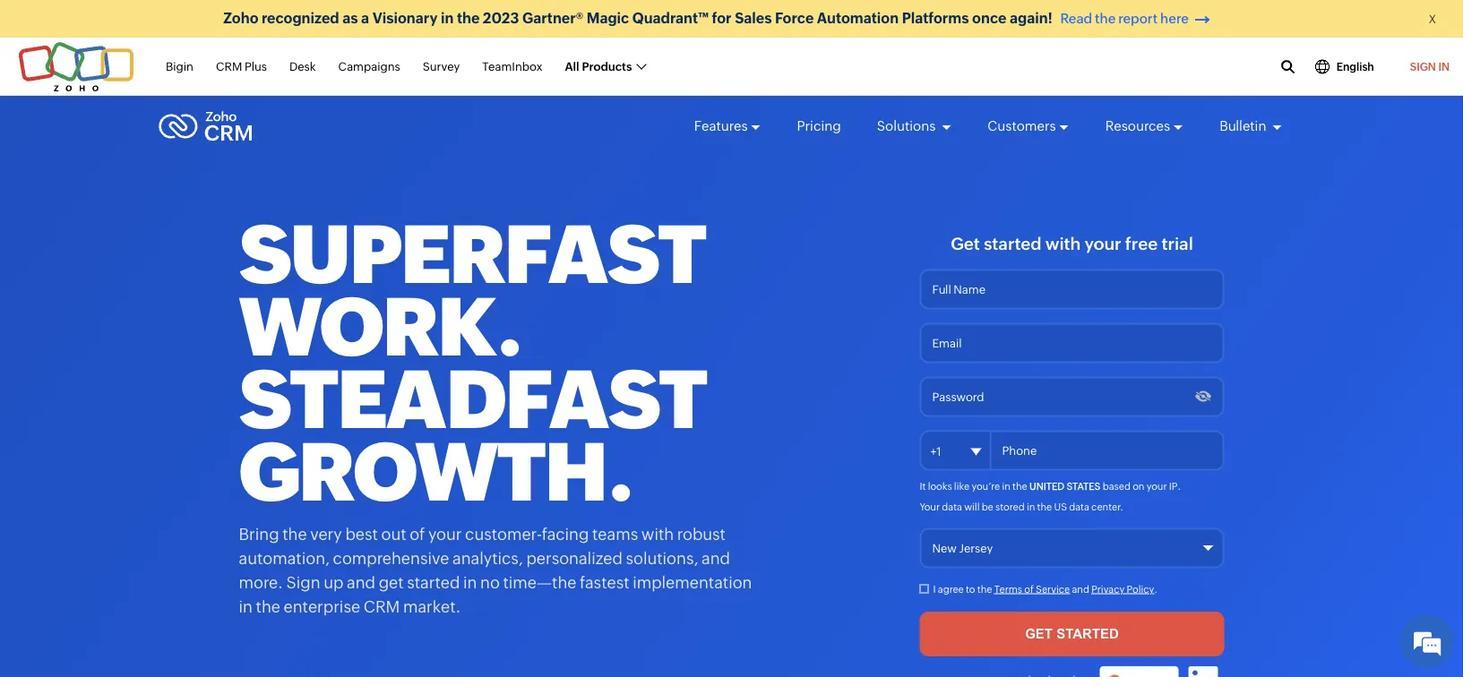 Task type: vqa. For each thing, say whether or not it's contained in the screenshot.
Facing
yes



Task type: describe. For each thing, give the bounding box(es) containing it.
facing
[[542, 525, 589, 544]]

your for like
[[1147, 481, 1168, 492]]

comprehensive
[[333, 549, 449, 568]]

solutions,
[[626, 549, 699, 568]]

features link
[[694, 102, 762, 151]]

terms of service link
[[995, 584, 1070, 595]]

market.
[[403, 598, 461, 616]]

zoho recognized as a visionary in the 2023 gartner® magic quadrant™ for sales force automation platforms once again! read the report here
[[223, 10, 1189, 26]]

up
[[324, 574, 344, 592]]

work.
[[239, 281, 522, 374]]

2023
[[483, 10, 520, 26]]

superfast
[[239, 208, 706, 301]]

trial
[[1162, 234, 1194, 254]]

plus
[[245, 60, 267, 73]]

to
[[966, 584, 976, 595]]

sign in
[[1411, 61, 1450, 73]]

platforms
[[902, 10, 970, 26]]

automation,
[[239, 549, 330, 568]]

i
[[934, 584, 936, 595]]

survey link
[[423, 50, 460, 84]]

as
[[343, 10, 358, 26]]

terms
[[995, 584, 1023, 595]]

will
[[965, 502, 980, 513]]

the left 2023
[[457, 10, 480, 26]]

1 horizontal spatial .
[[1178, 481, 1181, 492]]

teaminbox
[[482, 60, 543, 73]]

quadrant™
[[633, 10, 709, 26]]

of inside superfast work. steadfast growth. bring the very best out of your customer-facing teams with robust automation, comprehensive analytics, personalized solutions, and more. sign up and get started in no time—the fastest implementation in the enterprise crm market.
[[410, 525, 425, 544]]

with inside superfast work. steadfast growth. bring the very best out of your customer-facing teams with robust automation, comprehensive analytics, personalized solutions, and more. sign up and get started in no time—the fastest implementation in the enterprise crm market.
[[642, 525, 674, 544]]

pricing
[[797, 118, 842, 134]]

Enter password for your account password field
[[920, 377, 1225, 417]]

customers
[[988, 118, 1057, 134]]

zoho
[[223, 10, 259, 26]]

1 horizontal spatial and
[[702, 549, 731, 568]]

gartner®
[[523, 10, 584, 26]]

+1
[[931, 446, 942, 459]]

service
[[1036, 584, 1070, 595]]

Enter your name text field
[[920, 269, 1225, 310]]

0 horizontal spatial .
[[1155, 584, 1158, 595]]

you're
[[972, 481, 1001, 492]]

sign
[[1411, 61, 1437, 73]]

0 horizontal spatial and
[[347, 574, 376, 592]]

on
[[1133, 481, 1145, 492]]

campaigns link
[[338, 50, 400, 84]]

personalized
[[527, 549, 623, 568]]

in down more.
[[239, 598, 253, 616]]

out
[[381, 525, 407, 544]]

force
[[775, 10, 814, 26]]

center.
[[1092, 502, 1124, 513]]

like
[[955, 481, 970, 492]]

report
[[1119, 11, 1158, 26]]

1 data from the left
[[942, 502, 963, 513]]

ip
[[1170, 481, 1178, 492]]

the inside zoho recognized as a visionary in the 2023 gartner® magic quadrant™ for sales force automation platforms once again! read the report here
[[1095, 11, 1116, 26]]

it
[[920, 481, 926, 492]]

the up your data will be stored in the us data center.
[[1013, 481, 1028, 492]]

visionary
[[373, 10, 438, 26]]

crm inside superfast work. steadfast growth. bring the very best out of your customer-facing teams with robust automation, comprehensive analytics, personalized solutions, and more. sign up and get started in no time—the fastest implementation in the enterprise crm market.
[[364, 598, 400, 616]]

2 horizontal spatial and
[[1072, 584, 1090, 595]]

desk link
[[289, 50, 316, 84]]

in right visionary
[[441, 10, 454, 26]]

resources link
[[1106, 102, 1184, 151]]

stored
[[996, 502, 1025, 513]]

bulletin
[[1220, 118, 1270, 134]]

us
[[1055, 502, 1068, 513]]

very
[[310, 525, 342, 544]]

solutions
[[877, 118, 939, 134]]

enterprise
[[284, 598, 360, 616]]

policy
[[1127, 584, 1155, 595]]

free
[[1126, 234, 1158, 254]]

survey
[[423, 60, 460, 73]]

here
[[1161, 11, 1189, 26]]

1 horizontal spatial with
[[1046, 234, 1081, 254]]

again!
[[1010, 10, 1053, 26]]

be
[[982, 502, 994, 513]]

your data will be stored in the us data center.
[[920, 502, 1124, 513]]

the right to
[[978, 584, 993, 595]]

privacy
[[1092, 584, 1125, 595]]

in
[[1439, 61, 1450, 73]]

desk
[[289, 60, 316, 73]]

magic
[[587, 10, 629, 26]]

agree
[[938, 584, 964, 595]]

teams
[[593, 525, 638, 544]]

get started with your free trial
[[951, 234, 1194, 254]]

it looks like you're in the united states based on your ip .
[[920, 481, 1181, 492]]

superfast work. steadfast growth. bring the very best out of your customer-facing teams with robust automation, comprehensive analytics, personalized solutions, and more. sign up and get started in no time—the fastest implementation in the enterprise crm market.
[[239, 208, 752, 616]]



Task type: locate. For each thing, give the bounding box(es) containing it.
1 vertical spatial of
[[1025, 584, 1034, 595]]

0 horizontal spatial of
[[410, 525, 425, 544]]

your left ip
[[1147, 481, 1168, 492]]

get
[[379, 574, 404, 592]]

Enter your phone number text field
[[920, 431, 1225, 471]]

0 vertical spatial with
[[1046, 234, 1081, 254]]

2 data from the left
[[1070, 502, 1090, 513]]

started
[[984, 234, 1042, 254], [407, 574, 460, 592]]

0 horizontal spatial with
[[642, 525, 674, 544]]

0 vertical spatial your
[[1085, 234, 1122, 254]]

sign
[[286, 574, 320, 592]]

1 horizontal spatial your
[[1085, 234, 1122, 254]]

automation
[[817, 10, 899, 26]]

sales
[[735, 10, 772, 26]]

and right up
[[347, 574, 376, 592]]

1 vertical spatial .
[[1155, 584, 1158, 595]]

started up market.
[[407, 574, 460, 592]]

a
[[361, 10, 369, 26]]

and left the privacy
[[1072, 584, 1090, 595]]

crm
[[216, 60, 242, 73], [364, 598, 400, 616]]

1 vertical spatial your
[[1147, 481, 1168, 492]]

crm down the get at the bottom left of page
[[364, 598, 400, 616]]

of right terms
[[1025, 584, 1034, 595]]

growth.
[[239, 426, 633, 519]]

get
[[951, 234, 980, 254]]

1 vertical spatial with
[[642, 525, 674, 544]]

with
[[1046, 234, 1081, 254], [642, 525, 674, 544]]

. right on
[[1178, 481, 1181, 492]]

in
[[441, 10, 454, 26], [1003, 481, 1011, 492], [1027, 502, 1036, 513], [463, 574, 477, 592], [239, 598, 253, 616]]

united
[[1030, 481, 1065, 492]]

2 horizontal spatial your
[[1147, 481, 1168, 492]]

all products
[[565, 60, 632, 73]]

your for steadfast
[[429, 525, 462, 544]]

1 vertical spatial started
[[407, 574, 460, 592]]

1 horizontal spatial crm
[[364, 598, 400, 616]]

0 vertical spatial .
[[1178, 481, 1181, 492]]

data right us
[[1070, 502, 1090, 513]]

no
[[481, 574, 500, 592]]

your left free
[[1085, 234, 1122, 254]]

0 horizontal spatial crm
[[216, 60, 242, 73]]

bigin
[[166, 60, 194, 73]]

and down "robust"
[[702, 549, 731, 568]]

1 horizontal spatial started
[[984, 234, 1042, 254]]

in left no
[[463, 574, 477, 592]]

your
[[1085, 234, 1122, 254], [1147, 481, 1168, 492], [429, 525, 462, 544]]

started right the 'get'
[[984, 234, 1042, 254]]

solutions link
[[877, 102, 952, 151]]

the left us
[[1038, 502, 1053, 513]]

None submit
[[920, 612, 1225, 657]]

in right you're
[[1003, 481, 1011, 492]]

privacy policy link
[[1092, 584, 1155, 595]]

crm inside crm plus link
[[216, 60, 242, 73]]

with up enter your name text field
[[1046, 234, 1081, 254]]

products
[[582, 60, 632, 73]]

x
[[1429, 13, 1437, 26]]

customer-
[[465, 525, 542, 544]]

crm plus link
[[216, 50, 267, 84]]

more.
[[239, 574, 283, 592]]

once
[[973, 10, 1007, 26]]

the
[[457, 10, 480, 26], [1095, 11, 1116, 26], [1013, 481, 1028, 492], [1038, 502, 1053, 513], [283, 525, 307, 544], [978, 584, 993, 595], [256, 598, 280, 616]]

in right 'stored'
[[1027, 502, 1036, 513]]

and
[[702, 549, 731, 568], [347, 574, 376, 592], [1072, 584, 1090, 595]]

looks
[[928, 481, 953, 492]]

1 vertical spatial crm
[[364, 598, 400, 616]]

your
[[920, 502, 940, 513]]

crm left plus
[[216, 60, 242, 73]]

features
[[694, 118, 748, 134]]

all
[[565, 60, 580, 73]]

teaminbox link
[[482, 50, 543, 84]]

the up automation,
[[283, 525, 307, 544]]

0 vertical spatial of
[[410, 525, 425, 544]]

resources
[[1106, 118, 1171, 134]]

your up analytics,
[[429, 525, 462, 544]]

crm plus
[[216, 60, 267, 73]]

for
[[712, 10, 732, 26]]

implementation
[[633, 574, 752, 592]]

bigin link
[[166, 50, 194, 84]]

1 horizontal spatial data
[[1070, 502, 1090, 513]]

steadfast
[[239, 354, 707, 446]]

robust
[[678, 525, 726, 544]]

states
[[1067, 481, 1101, 492]]

read
[[1061, 11, 1093, 26]]

data left will
[[942, 502, 963, 513]]

with up solutions, at the left bottom
[[642, 525, 674, 544]]

fastest
[[580, 574, 630, 592]]

english
[[1337, 61, 1375, 73]]

0 horizontal spatial started
[[407, 574, 460, 592]]

based
[[1103, 481, 1131, 492]]

pricing link
[[797, 102, 842, 151]]

the down more.
[[256, 598, 280, 616]]

bulletin link
[[1220, 102, 1283, 151]]

recognized
[[262, 10, 339, 26]]

Enter your email text field
[[920, 323, 1225, 364]]

data
[[942, 502, 963, 513], [1070, 502, 1090, 513]]

of
[[410, 525, 425, 544], [1025, 584, 1034, 595]]

the right read
[[1095, 11, 1116, 26]]

i agree to the terms of service and privacy policy .
[[934, 584, 1158, 595]]

your inside superfast work. steadfast growth. bring the very best out of your customer-facing teams with robust automation, comprehensive analytics, personalized solutions, and more. sign up and get started in no time—the fastest implementation in the enterprise crm market.
[[429, 525, 462, 544]]

0 horizontal spatial your
[[429, 525, 462, 544]]

analytics,
[[453, 549, 523, 568]]

. right the privacy
[[1155, 584, 1158, 595]]

zoho crm logo image
[[158, 107, 253, 146]]

bring
[[239, 525, 279, 544]]

1 horizontal spatial of
[[1025, 584, 1034, 595]]

0 vertical spatial started
[[984, 234, 1042, 254]]

time—the
[[503, 574, 577, 592]]

sign in link
[[1397, 49, 1464, 84]]

0 horizontal spatial data
[[942, 502, 963, 513]]

2 vertical spatial your
[[429, 525, 462, 544]]

read the report here link
[[1056, 11, 1214, 27]]

of right out at the bottom of page
[[410, 525, 425, 544]]

started inside superfast work. steadfast growth. bring the very best out of your customer-facing teams with robust automation, comprehensive analytics, personalized solutions, and more. sign up and get started in no time—the fastest implementation in the enterprise crm market.
[[407, 574, 460, 592]]

0 vertical spatial crm
[[216, 60, 242, 73]]

best
[[345, 525, 378, 544]]

.
[[1178, 481, 1181, 492], [1155, 584, 1158, 595]]



